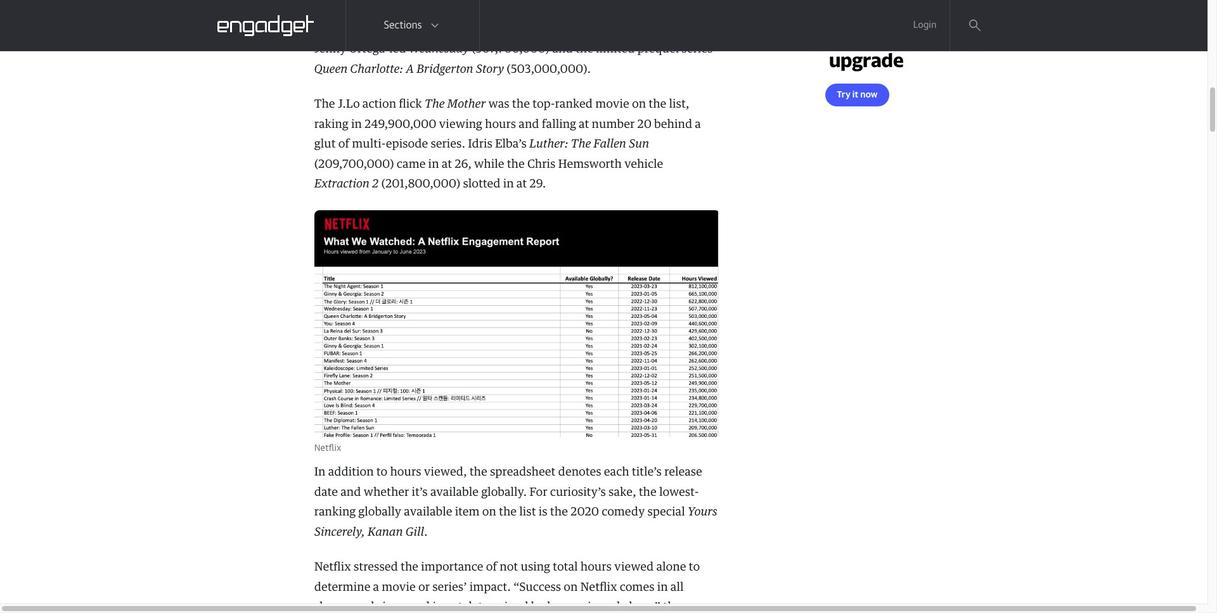 Task type: vqa. For each thing, say whether or not it's contained in the screenshot.
— to the left
no



Task type: locate. For each thing, give the bounding box(es) containing it.
and inside was the top-ranked movie on the list, raking in 249,900,000 viewing hours and falling at number 20 behind a glut of multi-episode series. idris elba's
[[519, 119, 539, 131]]

2 vertical spatial on
[[564, 582, 578, 594]]

flick
[[399, 99, 422, 111]]

in
[[314, 467, 326, 479]]

at left "26,"
[[442, 159, 452, 170]]

season inside (665,100,000 hours). rounding out the top five are season one of
[[356, 24, 393, 35]]

movie up sizes,
[[382, 582, 416, 594]]

queen
[[314, 64, 348, 75]]

of up the series
[[687, 24, 698, 35]]

viewed up comes
[[614, 562, 654, 574]]

1 vertical spatial at
[[442, 159, 452, 170]]

kanan
[[368, 527, 403, 539]]

sizes,
[[377, 602, 407, 614]]

to up whether
[[376, 467, 387, 479]]

not left using
[[500, 562, 518, 574]]

on right item
[[482, 507, 496, 519]]

at inside was the top-ranked movie on the list, raking in 249,900,000 viewing hours and falling at number 20 behind a glut of multi-episode series. idris elba's
[[579, 119, 589, 131]]

0 horizontal spatial to
[[376, 467, 387, 479]]

the down hours).
[[573, 24, 591, 35]]

1 horizontal spatial at
[[517, 179, 527, 190]]

on
[[632, 99, 646, 111], [482, 507, 496, 519], [564, 582, 578, 594]]

comedy
[[602, 507, 645, 519]]

1 vertical spatial movie
[[382, 582, 416, 594]]

on inside was the top-ranked movie on the list, raking in 249,900,000 viewing hours and falling at number 20 behind a glut of multi-episode series. idris elba's
[[632, 99, 646, 111]]

viewed left alone,"
[[581, 602, 620, 614]]

shapes
[[314, 602, 351, 614]]

1 horizontal spatial a
[[695, 119, 701, 131]]

0 horizontal spatial a
[[373, 582, 379, 594]]

the inside netflix stressed the importance of not using total hours viewed alone to determine a movie or series' impact. "success on netflix comes in all shapes and sizes, and is not determined by hours viewed alone," t
[[401, 562, 418, 574]]

the left list
[[499, 507, 517, 519]]

netflix up in at the bottom left
[[314, 445, 341, 453]]

in left all
[[657, 582, 668, 594]]

the right flick
[[425, 99, 445, 111]]

in right the slotted
[[503, 179, 514, 190]]

at
[[579, 119, 589, 131], [442, 159, 452, 170], [517, 179, 527, 190]]

a
[[695, 119, 701, 131], [373, 582, 379, 594]]

extraction
[[314, 179, 370, 190]]

2 season from the left
[[648, 24, 685, 35]]

top
[[689, 4, 708, 16]]

of up the impact.
[[486, 562, 497, 574]]

multi-
[[352, 139, 386, 150]]

1 vertical spatial a
[[373, 582, 379, 594]]

1 horizontal spatial is
[[539, 507, 547, 519]]

the left "2020"
[[550, 507, 568, 519]]

0 horizontal spatial on
[[482, 507, 496, 519]]

2020
[[571, 507, 599, 519]]

to right alone
[[689, 562, 700, 574]]

the up raking
[[314, 99, 335, 111]]

1 vertical spatial on
[[482, 507, 496, 519]]

0 vertical spatial at
[[579, 119, 589, 131]]

1 vertical spatial viewed
[[581, 602, 620, 614]]

top-
[[533, 99, 555, 111]]

importance
[[421, 562, 483, 574]]

in addition to hours viewed, the spreadsheet denotes each title's release date and whether it's available globally. for curiosity's sake, the lowest- ranking globally available item on the list is the 2020 comedy special
[[314, 467, 702, 519]]

available down "viewed,"
[[430, 487, 479, 499]]

1 vertical spatial to
[[689, 562, 700, 574]]

not
[[500, 562, 518, 574], [444, 602, 463, 614]]

0 vertical spatial available
[[430, 487, 479, 499]]

2 vertical spatial at
[[517, 179, 527, 190]]

falling
[[542, 119, 576, 131]]

out
[[648, 4, 666, 16]]

in inside was the top-ranked movie on the list, raking in 249,900,000 viewing hours and falling at number 20 behind a glut of multi-episode series. idris elba's
[[351, 119, 362, 131]]

is down series'
[[433, 602, 441, 614]]

title's
[[632, 467, 662, 479]]

hours down was
[[485, 119, 516, 131]]

by
[[531, 602, 544, 614]]

hours inside was the top-ranked movie on the list, raking in 249,900,000 viewing hours and falling at number 20 behind a glut of multi-episode series. idris elba's
[[485, 119, 516, 131]]

on down total
[[564, 582, 578, 594]]

sincerely,
[[314, 527, 365, 539]]

1 vertical spatial netflix
[[314, 562, 351, 574]]

the up or
[[401, 562, 418, 574]]

sake,
[[609, 487, 636, 499]]

season
[[356, 24, 393, 35], [648, 24, 685, 35]]

the left limited
[[575, 44, 593, 55]]

the left top
[[669, 4, 687, 16]]

stressed
[[354, 562, 398, 574]]

at up luther: the fallen sun in the top of the page
[[579, 119, 589, 131]]

hours up it's
[[390, 467, 421, 479]]

of
[[419, 24, 430, 35], [687, 24, 698, 35], [338, 139, 349, 150], [486, 562, 497, 574]]

whether
[[364, 487, 409, 499]]

and down top-
[[519, 119, 539, 131]]

hours right by
[[547, 602, 578, 614]]

(209,700,000)
[[314, 159, 394, 170]]

mother
[[447, 99, 486, 111]]

249,900,000
[[365, 119, 436, 131]]

(507,700,000)
[[472, 44, 550, 55]]

0 horizontal spatial not
[[444, 602, 463, 614]]

.
[[424, 527, 428, 539]]

2 horizontal spatial on
[[632, 99, 646, 111]]

hours inside in addition to hours viewed, the spreadsheet denotes each title's release date and whether it's available globally. for curiosity's sake, the lowest- ranking globally available item on the list is the 2020 comedy special
[[390, 467, 421, 479]]

determined
[[465, 602, 529, 614]]

is right list
[[539, 507, 547, 519]]

curiosity's
[[550, 487, 606, 499]]

on up 20
[[632, 99, 646, 111]]

of right one
[[419, 24, 430, 35]]

season up ortega-
[[356, 24, 393, 35]]

0 vertical spatial a
[[695, 119, 701, 131]]

wednesday (507,700,000) and the limited prequel series
[[409, 44, 713, 55]]

item
[[455, 507, 480, 519]]

the left list,
[[649, 99, 666, 111]]

"success
[[513, 582, 561, 594]]

of inside (622,800,000), the inaugural season of the jenny ortega-led
[[687, 24, 698, 35]]

netflix left comes
[[580, 582, 617, 594]]

the glory
[[432, 24, 484, 35]]

not down series'
[[444, 602, 463, 614]]

0 vertical spatial not
[[500, 562, 518, 574]]

of inside was the top-ranked movie on the list, raking in 249,900,000 viewing hours and falling at number 20 behind a glut of multi-episode series. idris elba's
[[338, 139, 349, 150]]

j.lo
[[338, 99, 360, 111]]

2
[[372, 179, 379, 190]]

screenshot of a spreadsheet showing the netflix content with the most viewing hours from january to june 2023. a banner at the top has the company name and title image
[[314, 210, 720, 439]]

a right behind
[[695, 119, 701, 131]]

movie up number
[[595, 99, 629, 111]]

1 horizontal spatial to
[[689, 562, 700, 574]]

0 vertical spatial movie
[[595, 99, 629, 111]]

a down "stressed"
[[373, 582, 379, 594]]

number
[[592, 119, 635, 131]]

0 vertical spatial netflix
[[314, 445, 341, 453]]

available up .
[[404, 507, 452, 519]]

luther:
[[529, 139, 568, 150]]

of right the glut
[[338, 139, 349, 150]]

0 horizontal spatial season
[[356, 24, 393, 35]]

at left the 29.
[[517, 179, 527, 190]]

0 vertical spatial is
[[539, 507, 547, 519]]

1 horizontal spatial not
[[500, 562, 518, 574]]

season inside (622,800,000), the inaugural season of the jenny ortega-led
[[648, 24, 685, 35]]

glut
[[314, 139, 336, 150]]

the
[[432, 24, 452, 35], [314, 99, 335, 111], [425, 99, 445, 111], [571, 139, 591, 150]]

glory
[[455, 24, 484, 35]]

0 horizontal spatial is
[[433, 602, 441, 614]]

1 season from the left
[[356, 24, 393, 35]]

1 vertical spatial available
[[404, 507, 452, 519]]

and down addition
[[341, 487, 361, 499]]

charlotte:
[[350, 64, 403, 75]]

the up hemsworth
[[571, 139, 591, 150]]

netflix up 'determine'
[[314, 562, 351, 574]]

and down or
[[410, 602, 430, 614]]

in inside netflix stressed the importance of not using total hours viewed alone to determine a movie or series' impact. "success on netflix comes in all shapes and sizes, and is not determined by hours viewed alone," t
[[657, 582, 668, 594]]

season up the prequel
[[648, 24, 685, 35]]

luther: the fallen sun
[[529, 139, 649, 150]]

and
[[552, 44, 573, 55], [519, 119, 539, 131], [341, 487, 361, 499], [354, 602, 375, 614], [410, 602, 430, 614]]

comes
[[620, 582, 655, 594]]

search image
[[969, 19, 981, 32]]

1 vertical spatial is
[[433, 602, 441, 614]]

2 horizontal spatial at
[[579, 119, 589, 131]]

date
[[314, 487, 338, 499]]

in down j.lo on the left top
[[351, 119, 362, 131]]

available
[[430, 487, 479, 499], [404, 507, 452, 519]]

1 horizontal spatial movie
[[595, 99, 629, 111]]

1 horizontal spatial season
[[648, 24, 685, 35]]

0 horizontal spatial movie
[[382, 582, 416, 594]]

0 vertical spatial to
[[376, 467, 387, 479]]

0 vertical spatial on
[[632, 99, 646, 111]]

1 horizontal spatial on
[[564, 582, 578, 594]]

impact.
[[470, 582, 511, 594]]

raking
[[314, 119, 348, 131]]



Task type: describe. For each thing, give the bounding box(es) containing it.
behind
[[654, 119, 692, 131]]

it's
[[412, 487, 428, 499]]

hours).
[[551, 4, 590, 16]]

all
[[671, 582, 684, 594]]

of inside (665,100,000 hours). rounding out the top five are season one of
[[419, 24, 430, 35]]

each
[[604, 467, 629, 479]]

denotes
[[558, 467, 601, 479]]

is inside in addition to hours viewed, the spreadsheet denotes each title's release date and whether it's available globally. for curiosity's sake, the lowest- ranking globally available item on the list is the 2020 comedy special
[[539, 507, 547, 519]]

the up globally.
[[470, 467, 487, 479]]

total
[[553, 562, 578, 574]]

chris
[[527, 159, 556, 170]]

alone
[[656, 562, 686, 574]]

series
[[682, 44, 713, 55]]

29.
[[530, 179, 546, 190]]

engadget us image
[[217, 15, 313, 36]]

series'
[[432, 582, 467, 594]]

sections button
[[345, 0, 480, 51]]

the right was
[[512, 99, 530, 111]]

bridgerton
[[417, 64, 473, 75]]

sun
[[629, 139, 649, 150]]

yours
[[688, 507, 717, 519]]

came
[[397, 159, 426, 170]]

(665,100,000 hours). rounding out the top five are season one of
[[314, 4, 708, 35]]

one
[[396, 24, 416, 35]]

0 horizontal spatial at
[[442, 159, 452, 170]]

to inside netflix stressed the importance of not using total hours viewed alone to determine a movie or series' impact. "success on netflix comes in all shapes and sizes, and is not determined by hours viewed alone," t
[[689, 562, 700, 574]]

a
[[406, 64, 414, 75]]

yours sincerely, kanan gill
[[314, 507, 717, 539]]

2 vertical spatial netflix
[[580, 582, 617, 594]]

movie inside netflix stressed the importance of not using total hours viewed alone to determine a movie or series' impact. "success on netflix comes in all shapes and sizes, and is not determined by hours viewed alone," t
[[382, 582, 416, 594]]

login link
[[913, 19, 937, 31]]

list
[[519, 507, 536, 519]]

list,
[[669, 99, 689, 111]]

using
[[521, 562, 550, 574]]

netflix stressed the importance of not using total hours viewed alone to determine a movie or series' impact. "success on netflix comes in all shapes and sizes, and is not determined by hours viewed alone," t
[[314, 562, 718, 614]]

ortega-
[[349, 44, 389, 55]]

a inside was the top-ranked movie on the list, raking in 249,900,000 viewing hours and falling at number 20 behind a glut of multi-episode series. idris elba's
[[695, 119, 701, 131]]

release
[[664, 467, 702, 479]]

five
[[314, 24, 334, 35]]

(201,800,000)
[[381, 179, 460, 190]]

while
[[474, 159, 504, 170]]

viewed,
[[424, 467, 467, 479]]

login
[[913, 20, 937, 30]]

extraction 2 (201,800,000) slotted in at 29.
[[314, 179, 546, 190]]

the down top
[[701, 24, 719, 35]]

the down the elba's
[[507, 159, 525, 170]]

or
[[418, 582, 430, 594]]

fallen
[[594, 139, 626, 150]]

movie inside was the top-ranked movie on the list, raking in 249,900,000 viewing hours and falling at number 20 behind a glut of multi-episode series. idris elba's
[[595, 99, 629, 111]]

elba's
[[495, 139, 527, 150]]

hours right total
[[581, 562, 612, 574]]

netflix for netflix stressed the importance of not using total hours viewed alone to determine a movie or series' impact. "success on netflix comes in all shapes and sizes, and is not determined by hours viewed alone," t
[[314, 562, 351, 574]]

series.
[[431, 139, 465, 150]]

is inside netflix stressed the importance of not using total hours viewed alone to determine a movie or series' impact. "success on netflix comes in all shapes and sizes, and is not determined by hours viewed alone," t
[[433, 602, 441, 614]]

26,
[[455, 159, 472, 170]]

idris
[[468, 139, 492, 150]]

limited
[[596, 44, 635, 55]]

in up extraction 2 (201,800,000) slotted in at 29.
[[428, 159, 439, 170]]

(665,100,000
[[474, 4, 548, 16]]

advertisement region
[[811, 0, 1001, 123]]

and left sizes,
[[354, 602, 375, 614]]

and up (503,000,000).
[[552, 44, 573, 55]]

gill
[[405, 527, 424, 539]]

spreadsheet
[[490, 467, 556, 479]]

(209,700,000) came in at 26, while the chris hemsworth vehicle
[[314, 159, 663, 170]]

alone,"
[[623, 602, 661, 614]]

prequel
[[637, 44, 679, 55]]

1 vertical spatial not
[[444, 602, 463, 614]]

ranking
[[314, 507, 356, 519]]

and inside in addition to hours viewed, the spreadsheet denotes each title's release date and whether it's available globally. for curiosity's sake, the lowest- ranking globally available item on the list is the 2020 comedy special
[[341, 487, 361, 499]]

for
[[529, 487, 547, 499]]

sections
[[384, 20, 422, 30]]

0 vertical spatial viewed
[[614, 562, 654, 574]]

are
[[337, 24, 354, 35]]

vehicle
[[624, 159, 663, 170]]

globally.
[[481, 487, 527, 499]]

inaugural
[[593, 24, 645, 35]]

ranked
[[555, 99, 593, 111]]

was
[[488, 99, 509, 111]]

a inside netflix stressed the importance of not using total hours viewed alone to determine a movie or series' impact. "success on netflix comes in all shapes and sizes, and is not determined by hours viewed alone," t
[[373, 582, 379, 594]]

hemsworth
[[558, 159, 622, 170]]

on inside in addition to hours viewed, the spreadsheet denotes each title's release date and whether it's available globally. for curiosity's sake, the lowest- ranking globally available item on the list is the 2020 comedy special
[[482, 507, 496, 519]]

on inside netflix stressed the importance of not using total hours viewed alone to determine a movie or series' impact. "success on netflix comes in all shapes and sizes, and is not determined by hours viewed alone," t
[[564, 582, 578, 594]]

20
[[637, 119, 652, 131]]

(622,800,000), the inaugural season of the jenny ortega-led
[[314, 24, 719, 55]]

jenny
[[314, 44, 346, 55]]

special
[[648, 507, 685, 519]]

episode
[[386, 139, 428, 150]]

the inside (665,100,000 hours). rounding out the top five are season one of
[[669, 4, 687, 16]]

of inside netflix stressed the importance of not using total hours viewed alone to determine a movie or series' impact. "success on netflix comes in all shapes and sizes, and is not determined by hours viewed alone," t
[[486, 562, 497, 574]]

netflix for netflix
[[314, 445, 341, 453]]

to inside in addition to hours viewed, the spreadsheet denotes each title's release date and whether it's available globally. for curiosity's sake, the lowest- ranking globally available item on the list is the 2020 comedy special
[[376, 467, 387, 479]]

action
[[362, 99, 396, 111]]

lowest-
[[659, 487, 699, 499]]

the down title's at right
[[639, 487, 657, 499]]

wednesday
[[409, 44, 469, 55]]

slotted
[[463, 179, 501, 190]]

addition
[[328, 467, 374, 479]]

led
[[389, 44, 406, 55]]

the up wednesday
[[432, 24, 452, 35]]

the j.lo action flick the mother
[[314, 99, 486, 111]]

rounding
[[592, 4, 645, 16]]

viewing
[[439, 119, 482, 131]]

globally
[[358, 507, 401, 519]]

story
[[476, 64, 504, 75]]

(622,800,000),
[[487, 24, 570, 35]]



